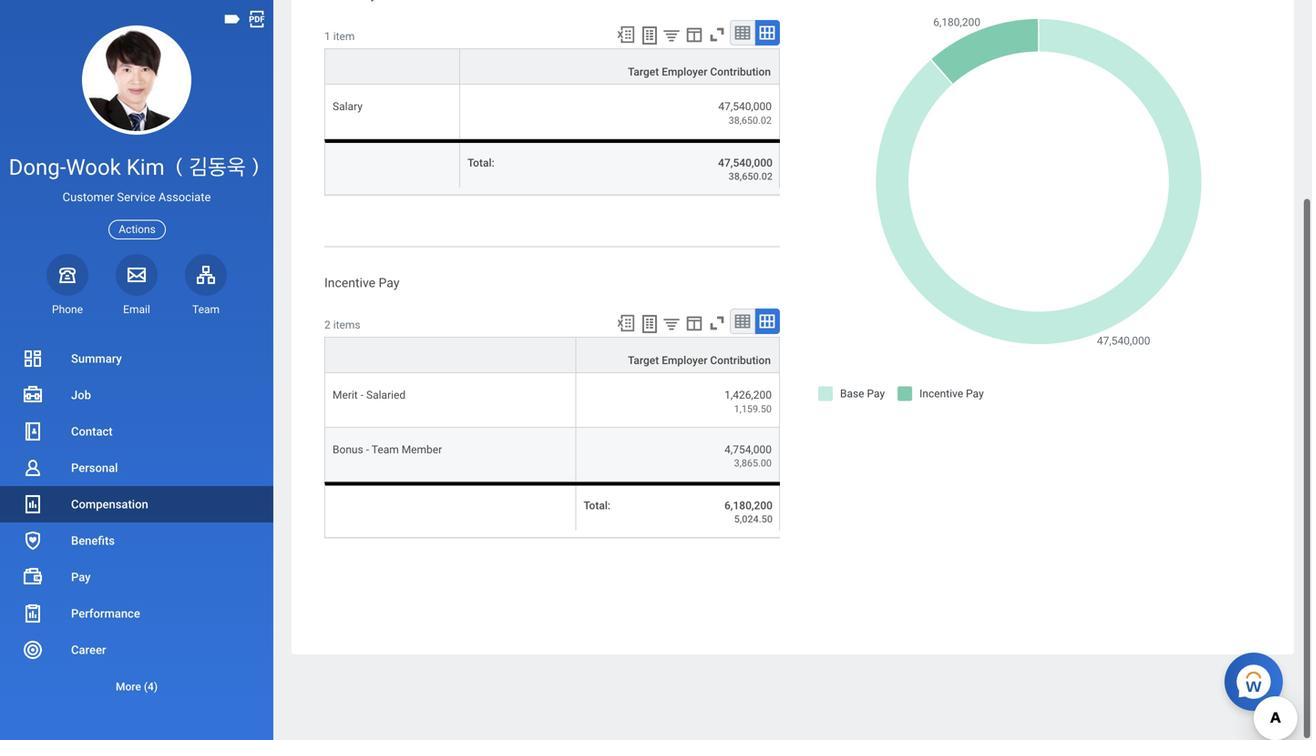 Task type: describe. For each thing, give the bounding box(es) containing it.
row containing bonus - team member
[[324, 428, 780, 482]]

click to view/edit grid preferences image for 1,426,200
[[684, 314, 705, 334]]

export to worksheets image
[[639, 314, 661, 336]]

6,180,200 5,024.50
[[725, 500, 773, 525]]

salaried
[[366, 389, 406, 402]]

5,024.50
[[734, 514, 773, 525]]

associate
[[158, 191, 211, 204]]

actions button
[[109, 220, 166, 239]]

row containing merit - salaried
[[324, 374, 780, 428]]

performance image
[[22, 603, 44, 625]]

wook
[[66, 154, 121, 180]]

cell for 6,180,200
[[324, 482, 576, 538]]

career image
[[22, 640, 44, 662]]

benefits
[[71, 535, 115, 548]]

performance link
[[0, 596, 273, 633]]

- for salaried
[[361, 389, 364, 402]]

phone
[[52, 303, 83, 316]]

export to excel image
[[616, 25, 636, 45]]

1 38,650.02 from the top
[[729, 115, 772, 126]]

service
[[117, 191, 156, 204]]

4,754,000 3,865.00
[[725, 444, 772, 469]]

items
[[333, 319, 361, 332]]

contact
[[71, 425, 113, 439]]

benefits link
[[0, 523, 273, 560]]

item
[[333, 30, 355, 43]]

2
[[324, 319, 331, 332]]

cell for 47,540,000
[[324, 139, 460, 195]]

incentive
[[324, 276, 376, 291]]

1,426,200
[[725, 389, 772, 402]]

view printable version (pdf) image
[[247, 9, 267, 29]]

workday assistant region
[[1225, 646, 1291, 712]]

5 row from the top
[[324, 482, 780, 538]]

toolbar for 1,426,200
[[608, 309, 780, 337]]

target employer contribution button for 47,540,000
[[460, 49, 779, 84]]

more (4) button
[[0, 669, 273, 705]]

benefits image
[[22, 530, 44, 552]]

3,865.00
[[734, 458, 772, 469]]

2 items
[[324, 319, 361, 332]]

target for 1,426,200
[[628, 355, 659, 367]]

2 47,540,000 38,650.02 from the top
[[718, 157, 773, 182]]

email
[[123, 303, 150, 316]]

tag image
[[222, 9, 242, 29]]

contact link
[[0, 414, 273, 450]]

customer
[[63, 191, 114, 204]]

personal
[[71, 462, 118, 475]]

contribution for 47,540,000
[[710, 66, 771, 79]]

job
[[71, 389, 91, 402]]

more (4)
[[116, 681, 158, 694]]

total: for 47,540,000
[[468, 157, 495, 169]]

performance
[[71, 607, 140, 621]]

6,180,200
[[725, 500, 773, 512]]

export to worksheets image
[[639, 25, 661, 47]]

row containing salary
[[324, 85, 780, 139]]

2 47,540,000 from the top
[[718, 157, 773, 169]]

team dong-wook kim （김동욱） element
[[185, 302, 227, 317]]

employer for 47,540,000
[[662, 66, 708, 79]]

career link
[[0, 633, 273, 669]]

email dong-wook kim （김동욱） element
[[116, 302, 158, 317]]

0 vertical spatial pay
[[379, 276, 400, 291]]

incentive pay
[[324, 276, 400, 291]]

personal image
[[22, 458, 44, 479]]

click to view/edit grid preferences image for 47,540,000
[[684, 25, 705, 45]]

1 vertical spatial team
[[372, 444, 399, 456]]

expand table image for 47,540,000
[[758, 24, 777, 42]]

customer service associate
[[63, 191, 211, 204]]

4,754,000
[[725, 444, 772, 456]]

target employer contribution for 47,540,000
[[628, 66, 771, 79]]

2 38,650.02 from the top
[[729, 171, 773, 182]]

job link
[[0, 377, 273, 414]]

expand table image for 1,426,200
[[758, 313, 777, 331]]

phone dong-wook kim （김동욱） element
[[46, 302, 88, 317]]

employer for 1,426,200
[[662, 355, 708, 367]]

contribution for 1,426,200
[[710, 355, 771, 367]]



Task type: locate. For each thing, give the bounding box(es) containing it.
1 horizontal spatial total:
[[584, 500, 611, 512]]

1 click to view/edit grid preferences image from the top
[[684, 25, 705, 45]]

dong-
[[9, 154, 66, 180]]

table image
[[734, 24, 752, 42]]

target down export to worksheets icon
[[628, 355, 659, 367]]

4 row from the top
[[324, 428, 780, 482]]

fullscreen image
[[707, 25, 727, 45], [707, 314, 727, 334]]

0 horizontal spatial total:
[[468, 157, 495, 169]]

employer down select to filter grid data icon
[[662, 66, 708, 79]]

0 horizontal spatial pay
[[71, 571, 91, 585]]

- right bonus
[[366, 444, 369, 456]]

toolbar
[[608, 20, 780, 49], [608, 309, 780, 337]]

0 vertical spatial 47,540,000
[[719, 100, 772, 113]]

1 vertical spatial contribution
[[710, 355, 771, 367]]

member
[[402, 444, 442, 456]]

target employer contribution for 1,426,200
[[628, 355, 771, 367]]

0 vertical spatial 38,650.02
[[729, 115, 772, 126]]

0 vertical spatial target employer contribution row
[[324, 49, 780, 85]]

0 vertical spatial -
[[361, 389, 364, 402]]

pay
[[379, 276, 400, 291], [71, 571, 91, 585]]

0 vertical spatial contribution
[[710, 66, 771, 79]]

0 vertical spatial cell
[[324, 139, 460, 195]]

phone button
[[46, 254, 88, 317]]

cell down salary
[[324, 139, 460, 195]]

total: for 6,180,200
[[584, 500, 611, 512]]

1 vertical spatial employer
[[662, 355, 708, 367]]

cell
[[324, 139, 460, 195], [324, 482, 576, 538]]

employer
[[662, 66, 708, 79], [662, 355, 708, 367]]

3 row from the top
[[324, 374, 780, 428]]

1 47,540,000 from the top
[[719, 100, 772, 113]]

1 vertical spatial pay
[[71, 571, 91, 585]]

target employer contribution button
[[460, 49, 779, 84], [576, 338, 779, 373]]

1 vertical spatial target
[[628, 355, 659, 367]]

0 vertical spatial target employer contribution button
[[460, 49, 779, 84]]

1 expand table image from the top
[[758, 24, 777, 42]]

2 click to view/edit grid preferences image from the top
[[684, 314, 705, 334]]

target
[[628, 66, 659, 79], [628, 355, 659, 367]]

2 fullscreen image from the top
[[707, 314, 727, 334]]

table image
[[734, 313, 752, 331]]

fullscreen image for 47,540,000
[[707, 25, 727, 45]]

fullscreen image left table icon at top right
[[707, 25, 727, 45]]

expand table image
[[758, 24, 777, 42], [758, 313, 777, 331]]

target employer contribution down select to filter grid data image at right
[[628, 355, 771, 367]]

0 vertical spatial team
[[192, 303, 220, 316]]

1 toolbar from the top
[[608, 20, 780, 49]]

job image
[[22, 385, 44, 406]]

bonus - team member
[[333, 444, 442, 456]]

select to filter grid data image
[[662, 315, 682, 334]]

1 vertical spatial 47,540,000
[[718, 157, 773, 169]]

more (4) button
[[0, 677, 273, 699]]

dong-wook kim （김동욱）
[[9, 154, 265, 180]]

1 vertical spatial target employer contribution
[[628, 355, 771, 367]]

1 horizontal spatial team
[[372, 444, 399, 456]]

expand table image right table icon at top right
[[758, 24, 777, 42]]

0 horizontal spatial -
[[361, 389, 364, 402]]

compensation link
[[0, 487, 273, 523]]

1 target employer contribution row from the top
[[324, 49, 780, 85]]

1 vertical spatial target employer contribution button
[[576, 338, 779, 373]]

personal link
[[0, 450, 273, 487]]

0 vertical spatial employer
[[662, 66, 708, 79]]

export to excel image
[[616, 314, 636, 334]]

team
[[192, 303, 220, 316], [372, 444, 399, 456]]

fullscreen image left table image
[[707, 314, 727, 334]]

target for 47,540,000
[[628, 66, 659, 79]]

bonus
[[333, 444, 363, 456]]

0 vertical spatial total:
[[468, 157, 495, 169]]

target employer contribution row down export to excel image
[[324, 337, 780, 374]]

pay inside navigation pane region
[[71, 571, 91, 585]]

1 vertical spatial toolbar
[[608, 309, 780, 337]]

list
[[0, 341, 273, 705]]

compensation image
[[22, 494, 44, 516]]

compensation
[[71, 498, 148, 512]]

email button
[[116, 254, 158, 317]]

2 target from the top
[[628, 355, 659, 367]]

2 expand table image from the top
[[758, 313, 777, 331]]

0 horizontal spatial team
[[192, 303, 220, 316]]

0 vertical spatial fullscreen image
[[707, 25, 727, 45]]

1 vertical spatial 38,650.02
[[729, 171, 773, 182]]

expand table image right table image
[[758, 313, 777, 331]]

select to filter grid data image
[[662, 26, 682, 45]]

1 vertical spatial expand table image
[[758, 313, 777, 331]]

target down export to worksheets image
[[628, 66, 659, 79]]

target employer contribution row for 1,426,200
[[324, 337, 780, 374]]

2 target employer contribution row from the top
[[324, 337, 780, 374]]

target employer contribution row
[[324, 49, 780, 85], [324, 337, 780, 374]]

employer down select to filter grid data image at right
[[662, 355, 708, 367]]

click to view/edit grid preferences image
[[684, 25, 705, 45], [684, 314, 705, 334]]

0 vertical spatial target
[[628, 66, 659, 79]]

1 contribution from the top
[[710, 66, 771, 79]]

merit - salaried
[[333, 389, 406, 402]]

- right merit
[[361, 389, 364, 402]]

navigation pane region
[[0, 0, 273, 741]]

merit
[[333, 389, 358, 402]]

team link
[[185, 254, 227, 317]]

phone image
[[55, 264, 80, 286]]

summary link
[[0, 341, 273, 377]]

1 fullscreen image from the top
[[707, 25, 727, 45]]

0 vertical spatial 47,540,000 38,650.02
[[719, 100, 772, 126]]

2 row from the top
[[324, 139, 780, 195]]

1 item
[[324, 30, 355, 43]]

2 employer from the top
[[662, 355, 708, 367]]

0 vertical spatial click to view/edit grid preferences image
[[684, 25, 705, 45]]

pay right incentive on the top left of page
[[379, 276, 400, 291]]

1 vertical spatial cell
[[324, 482, 576, 538]]

2 toolbar from the top
[[608, 309, 780, 337]]

target employer contribution row for 47,540,000
[[324, 49, 780, 85]]

summary
[[71, 352, 122, 366]]

row
[[324, 85, 780, 139], [324, 139, 780, 195], [324, 374, 780, 428], [324, 428, 780, 482], [324, 482, 780, 538]]

47,540,000 38,650.02
[[719, 100, 772, 126], [718, 157, 773, 182]]

team left the member
[[372, 444, 399, 456]]

contribution down table icon at top right
[[710, 66, 771, 79]]

1 row from the top
[[324, 85, 780, 139]]

kim
[[126, 154, 165, 180]]

47,540,000
[[719, 100, 772, 113], [718, 157, 773, 169]]

pay link
[[0, 560, 273, 596]]

mail image
[[126, 264, 148, 286]]

1 vertical spatial -
[[366, 444, 369, 456]]

0 vertical spatial target employer contribution
[[628, 66, 771, 79]]

1,426,200 1,159.50
[[725, 389, 772, 415]]

1 47,540,000 38,650.02 from the top
[[719, 100, 772, 126]]

contribution
[[710, 66, 771, 79], [710, 355, 771, 367]]

click to view/edit grid preferences image right select to filter grid data image at right
[[684, 314, 705, 334]]

fullscreen image for 1,426,200
[[707, 314, 727, 334]]

1 vertical spatial click to view/edit grid preferences image
[[684, 314, 705, 334]]

1
[[324, 30, 331, 43]]

team inside navigation pane region
[[192, 303, 220, 316]]

target employer contribution
[[628, 66, 771, 79], [628, 355, 771, 367]]

0 vertical spatial toolbar
[[608, 20, 780, 49]]

view team image
[[195, 264, 217, 286]]

target employer contribution button for 1,426,200
[[576, 338, 779, 373]]

click to view/edit grid preferences image right select to filter grid data icon
[[684, 25, 705, 45]]

contact image
[[22, 421, 44, 443]]

target employer contribution button down select to filter grid data image at right
[[576, 338, 779, 373]]

- for team
[[366, 444, 369, 456]]

target employer contribution row down export to excel icon
[[324, 49, 780, 85]]

2 cell from the top
[[324, 482, 576, 538]]

（김동욱）
[[170, 154, 265, 180]]

more
[[116, 681, 141, 694]]

2 target employer contribution from the top
[[628, 355, 771, 367]]

list containing summary
[[0, 341, 273, 705]]

0 vertical spatial expand table image
[[758, 24, 777, 42]]

1 cell from the top
[[324, 139, 460, 195]]

contribution up 1,426,200
[[710, 355, 771, 367]]

1 horizontal spatial pay
[[379, 276, 400, 291]]

2 contribution from the top
[[710, 355, 771, 367]]

1 target employer contribution from the top
[[628, 66, 771, 79]]

1 vertical spatial 47,540,000 38,650.02
[[718, 157, 773, 182]]

1 target from the top
[[628, 66, 659, 79]]

1,159.50
[[734, 404, 772, 415]]

pay down benefits
[[71, 571, 91, 585]]

-
[[361, 389, 364, 402], [366, 444, 369, 456]]

target employer contribution down select to filter grid data icon
[[628, 66, 771, 79]]

total:
[[468, 157, 495, 169], [584, 500, 611, 512]]

pay image
[[22, 567, 44, 589]]

1 vertical spatial fullscreen image
[[707, 314, 727, 334]]

1 employer from the top
[[662, 66, 708, 79]]

toolbar for 47,540,000
[[608, 20, 780, 49]]

(4)
[[144, 681, 158, 694]]

career
[[71, 644, 106, 658]]

cell down the member
[[324, 482, 576, 538]]

team down view team image
[[192, 303, 220, 316]]

summary image
[[22, 348, 44, 370]]

actions
[[119, 223, 156, 236]]

1 vertical spatial total:
[[584, 500, 611, 512]]

1 vertical spatial target employer contribution row
[[324, 337, 780, 374]]

target employer contribution button down export to excel icon
[[460, 49, 779, 84]]

38,650.02
[[729, 115, 772, 126], [729, 171, 773, 182]]

salary
[[333, 100, 363, 113]]

1 horizontal spatial -
[[366, 444, 369, 456]]



Task type: vqa. For each thing, say whether or not it's contained in the screenshot.
More (4) button at left
yes



